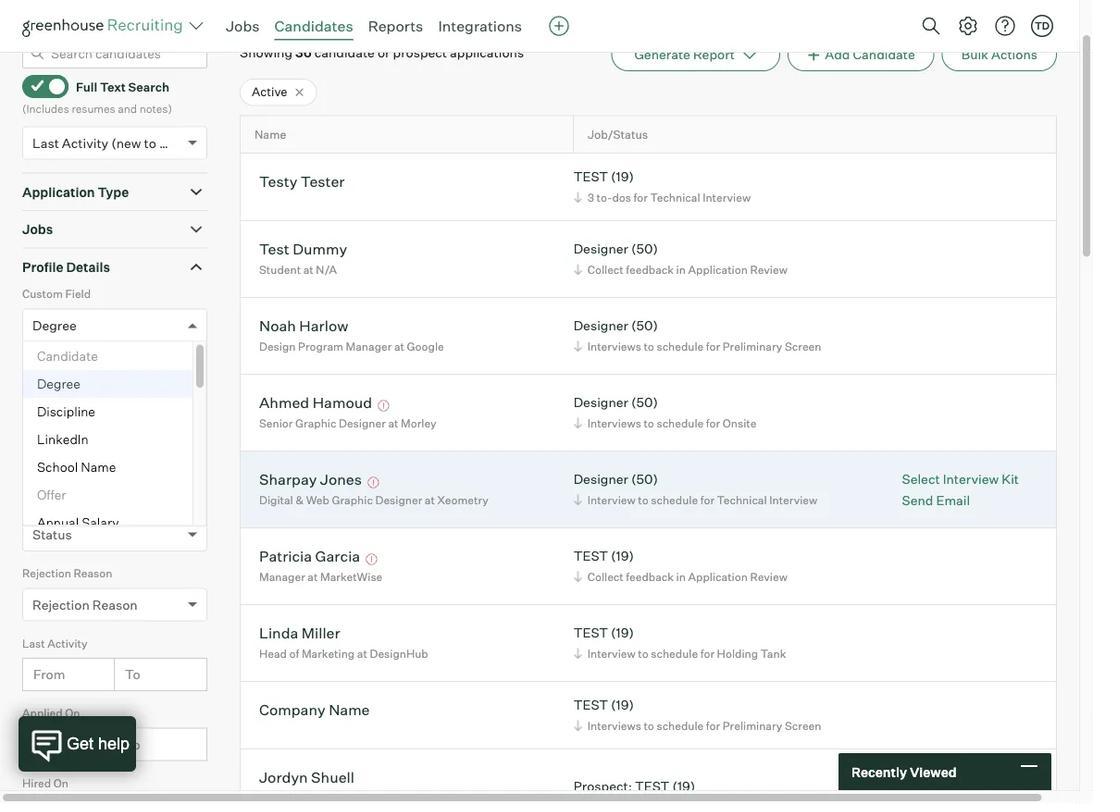 Task type: describe. For each thing, give the bounding box(es) containing it.
collect feedback in application review link for (50)
[[571, 261, 793, 279]]

schedule for designer (50) interviews to schedule for preliminary screen
[[657, 340, 704, 354]]

integrations link
[[438, 17, 522, 35]]

manager inside 'noah harlow design program manager at google'
[[346, 340, 392, 354]]

application for test (19)
[[689, 571, 748, 585]]

notes)
[[140, 102, 172, 116]]

(19) for test (19) interviews to schedule for preliminary screen
[[611, 698, 634, 714]]

applications
[[450, 45, 524, 61]]

test for test (19) collect feedback in application review
[[574, 549, 608, 565]]

designer (50) interviews to schedule for onsite
[[574, 395, 757, 431]]

interviews to schedule for onsite link
[[571, 415, 762, 433]]

prospect:
[[574, 779, 633, 795]]

schedule for designer (50) interview to schedule for technical interview
[[651, 494, 698, 508]]

interviews for designer (50) interviews to schedule for preliminary screen
[[588, 340, 642, 354]]

to for last activity (new to old)
[[144, 135, 156, 152]]

tester
[[301, 172, 345, 191]]

at down patricia garcia link
[[308, 571, 318, 585]]

ahmed hamoud
[[259, 394, 372, 412]]

preliminary for (50)
[[723, 340, 783, 354]]

for for designer (50) interviews to schedule for onsite
[[706, 417, 721, 431]]

designer (50) interview to schedule for technical interview
[[574, 472, 818, 508]]

jones
[[320, 471, 362, 489]]

review for (19)
[[751, 571, 788, 585]]

at inside 'noah harlow design program manager at google'
[[394, 340, 405, 354]]

test for test (19) interview to schedule for holding tank
[[574, 626, 608, 642]]

active
[[252, 85, 288, 100]]

feedback for (50)
[[626, 263, 674, 277]]

google
[[407, 340, 444, 354]]

1 vertical spatial candidate tag
[[32, 458, 120, 474]]

custom field element
[[22, 286, 207, 787]]

design
[[259, 340, 296, 354]]

(50) for designer (50) interviews to schedule for onsite
[[632, 395, 658, 411]]

last activity (new to old) option
[[32, 135, 183, 152]]

add
[[825, 47, 851, 63]]

preliminary for (19)
[[723, 720, 783, 734]]

(50) for designer (50) interviews to schedule for preliminary screen
[[632, 318, 658, 334]]

profile details
[[22, 259, 110, 276]]

applied on
[[22, 707, 80, 721]]

application for designer (50)
[[689, 263, 748, 277]]

interviews for designer (50) interviews to schedule for onsite
[[588, 417, 642, 431]]

bulk actions
[[962, 47, 1038, 63]]

0 vertical spatial tag
[[78, 428, 98, 441]]

full
[[76, 80, 97, 94]]

for for designer (50) interview to schedule for technical interview
[[701, 494, 715, 508]]

prospect: test (19)
[[574, 779, 696, 795]]

0 vertical spatial degree option
[[32, 318, 77, 334]]

last activity (new to old)
[[32, 135, 183, 152]]

screen for (19)
[[785, 720, 822, 734]]

last for last activity
[[22, 637, 45, 651]]

in for (19)
[[677, 571, 686, 585]]

collect for designer
[[588, 263, 624, 277]]

search inside full text search (includes resumes and notes)
[[128, 80, 169, 94]]

test (19) interview to schedule for holding tank
[[574, 626, 787, 661]]

patricia garcia
[[259, 547, 360, 566]]

field
[[65, 288, 91, 302]]

on for applied on
[[65, 707, 80, 721]]

full text search (includes resumes and notes)
[[22, 80, 172, 116]]

salary
[[82, 515, 119, 531]]

feedback for (19)
[[626, 571, 674, 585]]

bulk
[[962, 47, 989, 63]]

1 vertical spatial jobs
[[22, 222, 53, 238]]

status element
[[22, 496, 207, 566]]

schedule for designer (50) interviews to schedule for onsite
[[657, 417, 704, 431]]

school name option
[[23, 454, 193, 482]]

technical for (50)
[[717, 494, 767, 508]]

jordyn
[[259, 769, 308, 787]]

marketing
[[302, 648, 355, 661]]

generate report button
[[612, 39, 781, 72]]

to for applied on
[[125, 737, 140, 754]]

annual salary
[[37, 515, 119, 531]]

candidates
[[275, 17, 353, 35]]

sharpay jones link
[[259, 471, 362, 492]]

testy tester
[[259, 172, 345, 191]]

ahmed hamoud has been in onsite for more than 21 days image
[[376, 401, 392, 412]]

student
[[259, 263, 301, 277]]

to for test (19) interview to schedule for holding tank
[[638, 648, 649, 661]]

details
[[66, 259, 110, 276]]

patricia garcia has been in application review for more than 5 days image
[[364, 555, 380, 566]]

designer for designer (50) collect feedback in application review
[[574, 241, 629, 258]]

old)
[[159, 135, 183, 152]]

jobs link
[[226, 17, 260, 35]]

at left xeometry
[[425, 494, 435, 508]]

Search candidates field
[[22, 39, 207, 69]]

activity for last activity (new to old)
[[62, 135, 109, 152]]

dos
[[613, 191, 632, 205]]

test dummy link
[[259, 240, 347, 261]]

candidate
[[315, 45, 375, 61]]

linkedin
[[37, 432, 89, 448]]

name for company name
[[329, 701, 370, 720]]

program
[[298, 340, 344, 354]]

in for (50)
[[677, 263, 686, 277]]

type
[[98, 184, 129, 201]]

noah
[[259, 317, 296, 335]]

sharpay jones
[[259, 471, 362, 489]]

reports
[[368, 17, 424, 35]]

garcia
[[315, 547, 360, 566]]

linda miller head of marketing at designhub
[[259, 624, 429, 661]]

discipline
[[37, 404, 95, 420]]

test
[[259, 240, 290, 259]]

configure image
[[958, 15, 980, 37]]

interview inside the test (19) 3 to-dos for technical interview
[[703, 191, 751, 205]]

candidate inside custom field element
[[37, 348, 98, 365]]

to for designer (50) interview to schedule for technical interview
[[638, 494, 649, 508]]

review for (50)
[[751, 263, 788, 277]]

candidate down linkedin
[[32, 458, 95, 474]]

candidate tag element
[[22, 426, 207, 496]]

0 vertical spatial candidate tag
[[22, 428, 98, 441]]

or
[[378, 45, 390, 61]]

noah harlow link
[[259, 317, 349, 338]]

interviews to schedule for preliminary screen link for (19)
[[571, 718, 826, 735]]

test (19) collect feedback in application review
[[574, 549, 788, 585]]

test for test (19) 3 to-dos for technical interview
[[574, 169, 608, 185]]

harlow
[[299, 317, 349, 335]]

job/status
[[588, 128, 648, 142]]

custom field
[[22, 288, 91, 302]]

1 horizontal spatial jobs
[[226, 17, 260, 35]]

hired
[[22, 777, 51, 791]]

1 vertical spatial rejection
[[32, 598, 90, 614]]

(19) for test (19) interview to schedule for holding tank
[[611, 626, 634, 642]]

td
[[1035, 19, 1050, 32]]

1 vertical spatial rejection reason
[[32, 598, 138, 614]]

profile
[[22, 259, 63, 276]]

at inside test dummy student at n/a
[[303, 263, 314, 277]]

0 horizontal spatial manager
[[259, 571, 305, 585]]

(19) for test (19) 3 to-dos for technical interview
[[611, 169, 634, 185]]

screen for (50)
[[785, 340, 822, 354]]

3 to-dos for technical interview link
[[571, 189, 756, 207]]

last for last activity (new to old)
[[32, 135, 59, 152]]

jordyn shuell
[[259, 769, 355, 787]]

company name link
[[259, 701, 370, 723]]

generate
[[635, 47, 691, 63]]

to for designer (50) interviews to schedule for preliminary screen
[[644, 340, 655, 354]]

at down ahmed hamoud has been in onsite for more than 21 days icon on the left of page
[[388, 417, 399, 431]]

sharpay
[[259, 471, 317, 489]]

hamoud
[[313, 394, 372, 412]]

greenhouse recruiting image
[[22, 15, 189, 37]]

of
[[290, 648, 299, 661]]



Task type: vqa. For each thing, say whether or not it's contained in the screenshot.
2nd + from the top
no



Task type: locate. For each thing, give the bounding box(es) containing it.
(50) inside designer (50) interviews to schedule for onsite
[[632, 395, 658, 411]]

schedule inside designer (50) interviews to schedule for onsite
[[657, 417, 704, 431]]

onsite
[[723, 417, 757, 431]]

technical inside the test (19) 3 to-dos for technical interview
[[651, 191, 701, 205]]

last down (includes
[[32, 135, 59, 152]]

collect for test
[[588, 571, 624, 585]]

interviews inside designer (50) interviews to schedule for onsite
[[588, 417, 642, 431]]

prospect
[[393, 45, 447, 61]]

(50) for designer (50) collect feedback in application review
[[632, 241, 658, 258]]

(50) down 3 to-dos for technical interview link
[[632, 241, 658, 258]]

ahmed
[[259, 394, 309, 412]]

application up test (19) interview to schedule for holding tank on the right of the page
[[689, 571, 748, 585]]

senior graphic designer at morley
[[259, 417, 437, 431]]

for for test (19) 3 to-dos for technical interview
[[634, 191, 648, 205]]

tag
[[78, 428, 98, 441], [98, 458, 120, 474]]

tag down discipline option
[[78, 428, 98, 441]]

search image
[[921, 15, 943, 37]]

1 vertical spatial application
[[689, 263, 748, 277]]

from down applied on
[[33, 737, 65, 754]]

0 vertical spatial reason
[[74, 567, 112, 581]]

rejection
[[22, 567, 71, 581], [32, 598, 90, 614]]

designer for designer (50) interviews to schedule for onsite
[[574, 395, 629, 411]]

test dummy student at n/a
[[259, 240, 347, 277]]

0 vertical spatial status
[[22, 498, 56, 511]]

for up test (19) collect feedback in application review
[[701, 494, 715, 508]]

jobs
[[226, 17, 260, 35], [22, 222, 53, 238]]

3
[[588, 191, 595, 205]]

collect inside designer (50) collect feedback in application review
[[588, 263, 624, 277]]

schedule up designer (50) interviews to schedule for onsite
[[657, 340, 704, 354]]

designer inside designer (50) interview to schedule for technical interview
[[574, 472, 629, 488]]

test (19) 3 to-dos for technical interview
[[574, 169, 751, 205]]

graphic down ahmed hamoud link
[[295, 417, 337, 431]]

2 collect feedback in application review link from the top
[[571, 569, 793, 586]]

candidate tag
[[22, 428, 98, 441], [32, 458, 120, 474]]

schedule for test (19) interviews to schedule for preliminary screen
[[657, 720, 704, 734]]

activity for last activity
[[48, 637, 87, 651]]

for inside designer (50) interview to schedule for technical interview
[[701, 494, 715, 508]]

1 vertical spatial search
[[22, 358, 59, 372]]

1 vertical spatial collect
[[588, 571, 624, 585]]

1 vertical spatial activity
[[48, 637, 87, 651]]

search up linkedin
[[32, 388, 75, 404]]

(19)
[[611, 169, 634, 185], [611, 549, 634, 565], [611, 626, 634, 642], [611, 698, 634, 714], [673, 779, 696, 795]]

application inside test (19) collect feedback in application review
[[689, 571, 748, 585]]

to for test (19) interviews to schedule for preliminary screen
[[644, 720, 655, 734]]

for for test (19) interview to schedule for holding tank
[[701, 648, 715, 661]]

miller
[[302, 624, 340, 643]]

from down last activity
[[33, 667, 65, 684]]

annual
[[37, 515, 79, 531]]

1 horizontal spatial name
[[255, 128, 286, 142]]

for inside designer (50) interviews to schedule for preliminary screen
[[706, 340, 721, 354]]

feedback
[[626, 263, 674, 277], [626, 571, 674, 585]]

testy
[[259, 172, 298, 191]]

feedback inside designer (50) collect feedback in application review
[[626, 263, 674, 277]]

1 interviews from the top
[[588, 340, 642, 354]]

for inside test (19) interviews to schedule for preliminary screen
[[706, 720, 721, 734]]

2 (50) from the top
[[632, 318, 658, 334]]

list box inside custom field element
[[23, 343, 207, 787]]

testy tester link
[[259, 172, 345, 194]]

2 vertical spatial application
[[689, 571, 748, 585]]

marketwise
[[320, 571, 383, 585]]

search up discipline at the bottom left
[[22, 358, 59, 372]]

web
[[306, 494, 330, 508]]

rejection reason down annual
[[22, 567, 112, 581]]

(includes
[[22, 102, 69, 116]]

1 vertical spatial in
[[677, 571, 686, 585]]

1 to from the top
[[125, 667, 140, 684]]

rejection down annual
[[22, 567, 71, 581]]

(19) inside test (19) interview to schedule for holding tank
[[611, 626, 634, 642]]

candidate
[[853, 47, 916, 63], [37, 348, 98, 365], [22, 428, 76, 441], [32, 458, 95, 474]]

schedule left onsite
[[657, 417, 704, 431]]

1 vertical spatial name
[[81, 460, 116, 476]]

status up annual
[[22, 498, 56, 511]]

candidate up discipline at the bottom left
[[37, 348, 98, 365]]

0 vertical spatial collect
[[588, 263, 624, 277]]

preliminary inside test (19) interviews to schedule for preliminary screen
[[723, 720, 783, 734]]

0 vertical spatial jobs
[[226, 17, 260, 35]]

for left onsite
[[706, 417, 721, 431]]

manager down patricia
[[259, 571, 305, 585]]

last activity
[[22, 637, 87, 651]]

(50) inside designer (50) interview to schedule for technical interview
[[632, 472, 658, 488]]

screen inside test (19) interviews to schedule for preliminary screen
[[785, 720, 822, 734]]

showing 36 candidate or prospect applications
[[240, 45, 524, 61]]

to up designer (50) interviews to schedule for onsite
[[644, 340, 655, 354]]

(19) inside test (19) interviews to schedule for preliminary screen
[[611, 698, 634, 714]]

1 vertical spatial manager
[[259, 571, 305, 585]]

manager right program
[[346, 340, 392, 354]]

from for applied
[[33, 737, 65, 754]]

3 interviews from the top
[[588, 720, 642, 734]]

(new
[[111, 135, 141, 152]]

graphic down jones
[[332, 494, 373, 508]]

schedule down 'interview to schedule for holding tank' link
[[657, 720, 704, 734]]

to up prospect: test (19)
[[644, 720, 655, 734]]

0 vertical spatial search
[[128, 80, 169, 94]]

0 vertical spatial collect feedback in application review link
[[571, 261, 793, 279]]

n/a
[[316, 263, 337, 277]]

(19) inside test (19) collect feedback in application review
[[611, 549, 634, 565]]

at left n/a
[[303, 263, 314, 277]]

activity down rejection reason 'element'
[[48, 637, 87, 651]]

2 collect from the top
[[588, 571, 624, 585]]

status
[[22, 498, 56, 511], [32, 528, 72, 544]]

0 vertical spatial to
[[125, 667, 140, 684]]

4 (50) from the top
[[632, 472, 658, 488]]

None field
[[32, 310, 37, 342]]

jobs up profile
[[22, 222, 53, 238]]

collect feedback in application review link up designer (50) interviews to schedule for preliminary screen
[[571, 261, 793, 279]]

td button
[[1028, 11, 1058, 41]]

candidate right the add
[[853, 47, 916, 63]]

search degree element
[[22, 356, 207, 426]]

none field inside custom field element
[[32, 310, 37, 342]]

1 vertical spatial technical
[[717, 494, 767, 508]]

application left type on the top left of page
[[22, 184, 95, 201]]

1 vertical spatial preliminary
[[723, 720, 783, 734]]

recently viewed
[[852, 764, 957, 780]]

patricia garcia link
[[259, 547, 360, 569]]

2 review from the top
[[751, 571, 788, 585]]

name inside option
[[81, 460, 116, 476]]

(19) for test (19) collect feedback in application review
[[611, 549, 634, 565]]

0 vertical spatial last
[[32, 135, 59, 152]]

2 from from the top
[[33, 737, 65, 754]]

in inside designer (50) collect feedback in application review
[[677, 263, 686, 277]]

to for last activity
[[125, 667, 140, 684]]

list box containing candidate
[[23, 343, 207, 787]]

application type
[[22, 184, 129, 201]]

for right dos
[[634, 191, 648, 205]]

(50) down designer (50) collect feedback in application review
[[632, 318, 658, 334]]

degree option
[[32, 318, 77, 334], [23, 371, 193, 398]]

1 vertical spatial search degree
[[32, 388, 122, 404]]

collect feedback in application review link up test (19) interview to schedule for holding tank on the right of the page
[[571, 569, 793, 586]]

from
[[33, 667, 65, 684], [33, 737, 65, 754]]

integrations
[[438, 17, 522, 35]]

(50) inside designer (50) collect feedback in application review
[[632, 241, 658, 258]]

to for designer (50) interviews to schedule for onsite
[[644, 417, 655, 431]]

0 vertical spatial name
[[255, 128, 286, 142]]

actions
[[992, 47, 1038, 63]]

designer for designer (50) interviews to schedule for preliminary screen
[[574, 318, 629, 334]]

interview to schedule for technical interview link
[[571, 492, 823, 510]]

1 vertical spatial screen
[[785, 720, 822, 734]]

schedule inside test (19) interviews to schedule for preliminary screen
[[657, 720, 704, 734]]

tag down linkedin option
[[98, 458, 120, 474]]

0 horizontal spatial jobs
[[22, 222, 53, 238]]

technical inside designer (50) interview to schedule for technical interview
[[717, 494, 767, 508]]

1 vertical spatial status
[[32, 528, 72, 544]]

feedback inside test (19) collect feedback in application review
[[626, 571, 674, 585]]

0 vertical spatial interviews to schedule for preliminary screen link
[[571, 338, 826, 356]]

for inside test (19) interview to schedule for holding tank
[[701, 648, 715, 661]]

name down active
[[255, 128, 286, 142]]

designer (50) collect feedback in application review
[[574, 241, 788, 277]]

digital & web graphic designer at xeometry
[[259, 494, 489, 508]]

for inside designer (50) interviews to schedule for onsite
[[706, 417, 721, 431]]

designer
[[574, 241, 629, 258], [574, 318, 629, 334], [574, 395, 629, 411], [339, 417, 386, 431], [574, 472, 629, 488], [376, 494, 423, 508]]

for left the holding
[[701, 648, 715, 661]]

preliminary up onsite
[[723, 340, 783, 354]]

1 vertical spatial graphic
[[332, 494, 373, 508]]

1 vertical spatial on
[[53, 777, 68, 791]]

to up test (19) collect feedback in application review
[[638, 494, 649, 508]]

2 vertical spatial search
[[32, 388, 75, 404]]

0 horizontal spatial name
[[81, 460, 116, 476]]

test
[[574, 169, 608, 185], [574, 549, 608, 565], [574, 626, 608, 642], [574, 698, 608, 714], [635, 779, 670, 795]]

for for test (19) interviews to schedule for preliminary screen
[[706, 720, 721, 734]]

0 vertical spatial from
[[33, 667, 65, 684]]

dummy
[[293, 240, 347, 259]]

for down the holding
[[706, 720, 721, 734]]

designer inside designer (50) interviews to schedule for preliminary screen
[[574, 318, 629, 334]]

2 vertical spatial name
[[329, 701, 370, 720]]

1 (50) from the top
[[632, 241, 658, 258]]

patricia
[[259, 547, 312, 566]]

1 review from the top
[[751, 263, 788, 277]]

test inside test (19) collect feedback in application review
[[574, 549, 608, 565]]

designer inside designer (50) collect feedback in application review
[[574, 241, 629, 258]]

0 vertical spatial search degree
[[22, 358, 99, 372]]

1 collect from the top
[[588, 263, 624, 277]]

1 horizontal spatial technical
[[717, 494, 767, 508]]

review inside designer (50) collect feedback in application review
[[751, 263, 788, 277]]

0 vertical spatial technical
[[651, 191, 701, 205]]

to up test (19) interviews to schedule for preliminary screen
[[638, 648, 649, 661]]

on for hired on
[[53, 777, 68, 791]]

at right marketing
[[357, 648, 368, 661]]

designer (50) interviews to schedule for preliminary screen
[[574, 318, 822, 354]]

to inside designer (50) interviews to schedule for onsite
[[644, 417, 655, 431]]

degree option down custom field
[[32, 318, 77, 334]]

name right company
[[329, 701, 370, 720]]

1 in from the top
[[677, 263, 686, 277]]

interviews to schedule for preliminary screen link for (50)
[[571, 338, 826, 356]]

search up notes)
[[128, 80, 169, 94]]

application inside designer (50) collect feedback in application review
[[689, 263, 748, 277]]

designer inside designer (50) interviews to schedule for onsite
[[574, 395, 629, 411]]

test for test (19) interviews to schedule for preliminary screen
[[574, 698, 608, 714]]

1 horizontal spatial manager
[[346, 340, 392, 354]]

last up applied
[[22, 637, 45, 651]]

1 feedback from the top
[[626, 263, 674, 277]]

1 vertical spatial collect feedback in application review link
[[571, 569, 793, 586]]

candidate tag down discipline at the bottom left
[[22, 428, 98, 441]]

sharpay jones has been in technical interview for more than 14 days image
[[365, 478, 382, 489]]

interview inside test (19) interview to schedule for holding tank
[[588, 648, 636, 661]]

applied
[[22, 707, 63, 721]]

screen inside designer (50) interviews to schedule for preliminary screen
[[785, 340, 822, 354]]

schedule up test (19) collect feedback in application review
[[651, 494, 698, 508]]

to left old)
[[144, 135, 156, 152]]

0 vertical spatial application
[[22, 184, 95, 201]]

0 vertical spatial feedback
[[626, 263, 674, 277]]

to up designer (50) interview to schedule for technical interview
[[644, 417, 655, 431]]

to inside designer (50) interview to schedule for technical interview
[[638, 494, 649, 508]]

test (19) interviews to schedule for preliminary screen
[[574, 698, 822, 734]]

2 screen from the top
[[785, 720, 822, 734]]

test inside the test (19) 3 to-dos for technical interview
[[574, 169, 608, 185]]

1 vertical spatial interviews
[[588, 417, 642, 431]]

(50) inside designer (50) interviews to schedule for preliminary screen
[[632, 318, 658, 334]]

on right hired
[[53, 777, 68, 791]]

schedule inside test (19) interview to schedule for holding tank
[[651, 648, 698, 661]]

0 vertical spatial manager
[[346, 340, 392, 354]]

company
[[259, 701, 326, 720]]

checkmark image
[[31, 80, 44, 93]]

td button
[[1032, 15, 1054, 37]]

to inside test (19) interviews to schedule for preliminary screen
[[644, 720, 655, 734]]

rejection up last activity
[[32, 598, 90, 614]]

viewed
[[910, 764, 957, 780]]

activity down resumes
[[62, 135, 109, 152]]

in up test (19) interview to schedule for holding tank on the right of the page
[[677, 571, 686, 585]]

1 screen from the top
[[785, 340, 822, 354]]

candidate reports are now available! apply filters and select "view in app" element
[[612, 39, 781, 72]]

linkedin option
[[23, 426, 193, 454]]

schedule inside designer (50) interview to schedule for technical interview
[[651, 494, 698, 508]]

interviews inside test (19) interviews to schedule for preliminary screen
[[588, 720, 642, 734]]

2 interviews from the top
[[588, 417, 642, 431]]

from for last
[[33, 667, 65, 684]]

to-
[[597, 191, 613, 205]]

1 vertical spatial interviews to schedule for preliminary screen link
[[571, 718, 826, 735]]

designer for designer (50) interview to schedule for technical interview
[[574, 472, 629, 488]]

1 vertical spatial last
[[22, 637, 45, 651]]

at left google
[[394, 340, 405, 354]]

feedback down 3 to-dos for technical interview link
[[626, 263, 674, 277]]

(50) for designer (50) interview to schedule for technical interview
[[632, 472, 658, 488]]

(50)
[[632, 241, 658, 258], [632, 318, 658, 334], [632, 395, 658, 411], [632, 472, 658, 488]]

name for school name
[[81, 460, 116, 476]]

at
[[303, 263, 314, 277], [394, 340, 405, 354], [388, 417, 399, 431], [425, 494, 435, 508], [308, 571, 318, 585], [357, 648, 368, 661]]

in inside test (19) collect feedback in application review
[[677, 571, 686, 585]]

1 vertical spatial feedback
[[626, 571, 674, 585]]

0 vertical spatial preliminary
[[723, 340, 783, 354]]

2 interviews to schedule for preliminary screen link from the top
[[571, 718, 826, 735]]

degree option up discipline at the bottom left
[[23, 371, 193, 398]]

noah harlow design program manager at google
[[259, 317, 444, 354]]

0 vertical spatial graphic
[[295, 417, 337, 431]]

(50) up interview to schedule for technical interview link
[[632, 472, 658, 488]]

to inside test (19) interview to schedule for holding tank
[[638, 648, 649, 661]]

interviews to schedule for preliminary screen link
[[571, 338, 826, 356], [571, 718, 826, 735]]

jordyn shuell link
[[259, 769, 355, 790]]

1 vertical spatial tag
[[98, 458, 120, 474]]

2 feedback from the top
[[626, 571, 674, 585]]

for for designer (50) interviews to schedule for preliminary screen
[[706, 340, 721, 354]]

schedule for test (19) interview to schedule for holding tank
[[651, 648, 698, 661]]

technical for (19)
[[651, 191, 701, 205]]

search degree up discipline at the bottom left
[[22, 358, 99, 372]]

and
[[118, 102, 137, 116]]

review inside test (19) collect feedback in application review
[[751, 571, 788, 585]]

1 preliminary from the top
[[723, 340, 783, 354]]

for up designer (50) interviews to schedule for onsite
[[706, 340, 721, 354]]

0 horizontal spatial technical
[[651, 191, 701, 205]]

application up designer (50) interviews to schedule for preliminary screen
[[689, 263, 748, 277]]

rejection reason element
[[22, 566, 207, 635]]

add candidate link
[[788, 39, 935, 72]]

technical down onsite
[[717, 494, 767, 508]]

0 vertical spatial rejection reason
[[22, 567, 112, 581]]

2 horizontal spatial name
[[329, 701, 370, 720]]

search degree up linkedin
[[32, 388, 122, 404]]

preliminary
[[723, 340, 783, 354], [723, 720, 783, 734]]

interview to schedule for holding tank link
[[571, 646, 791, 663]]

to inside designer (50) interviews to schedule for preliminary screen
[[644, 340, 655, 354]]

schedule left the holding
[[651, 648, 698, 661]]

2 to from the top
[[125, 737, 140, 754]]

xeometry
[[438, 494, 489, 508]]

activity
[[62, 135, 109, 152], [48, 637, 87, 651]]

1 from from the top
[[33, 667, 65, 684]]

interviews inside designer (50) interviews to schedule for preliminary screen
[[588, 340, 642, 354]]

at inside linda miller head of marketing at designhub
[[357, 648, 368, 661]]

0 vertical spatial activity
[[62, 135, 109, 152]]

2 vertical spatial interviews
[[588, 720, 642, 734]]

in up designer (50) interviews to schedule for preliminary screen
[[677, 263, 686, 277]]

1 vertical spatial from
[[33, 737, 65, 754]]

rejection reason up last activity
[[32, 598, 138, 614]]

status down offer
[[32, 528, 72, 544]]

report
[[694, 47, 735, 63]]

1 collect feedback in application review link from the top
[[571, 261, 793, 279]]

0 vertical spatial screen
[[785, 340, 822, 354]]

resumes
[[72, 102, 115, 116]]

interviews for test (19) interviews to schedule for preliminary screen
[[588, 720, 642, 734]]

1 vertical spatial review
[[751, 571, 788, 585]]

school
[[37, 460, 78, 476]]

schedule inside designer (50) interviews to schedule for preliminary screen
[[657, 340, 704, 354]]

0 vertical spatial on
[[65, 707, 80, 721]]

0 vertical spatial rejection
[[22, 567, 71, 581]]

interviews to schedule for preliminary screen link down 'interview to schedule for holding tank' link
[[571, 718, 826, 735]]

head
[[259, 648, 287, 661]]

collect inside test (19) collect feedback in application review
[[588, 571, 624, 585]]

test inside test (19) interview to schedule for holding tank
[[574, 626, 608, 642]]

degree
[[32, 318, 77, 334], [61, 358, 99, 372], [37, 376, 80, 392], [78, 388, 122, 404]]

list box
[[23, 343, 207, 787]]

2 in from the top
[[677, 571, 686, 585]]

technical right dos
[[651, 191, 701, 205]]

1 vertical spatial degree option
[[23, 371, 193, 398]]

collect feedback in application review link for (19)
[[571, 569, 793, 586]]

jobs up "showing"
[[226, 17, 260, 35]]

linda
[[259, 624, 299, 643]]

on right applied
[[65, 707, 80, 721]]

0 vertical spatial review
[[751, 263, 788, 277]]

company name
[[259, 701, 370, 720]]

preliminary down the holding
[[723, 720, 783, 734]]

candidate down discipline at the bottom left
[[22, 428, 76, 441]]

1 interviews to schedule for preliminary screen link from the top
[[571, 338, 826, 356]]

showing
[[240, 45, 293, 61]]

0 vertical spatial in
[[677, 263, 686, 277]]

1 vertical spatial to
[[125, 737, 140, 754]]

test inside test (19) interviews to schedule for preliminary screen
[[574, 698, 608, 714]]

36
[[295, 45, 312, 61]]

shuell
[[311, 769, 355, 787]]

2 preliminary from the top
[[723, 720, 783, 734]]

designhub
[[370, 648, 429, 661]]

candidate tag down linkedin
[[32, 458, 120, 474]]

tank
[[761, 648, 787, 661]]

(50) up the interviews to schedule for onsite link
[[632, 395, 658, 411]]

interviews to schedule for preliminary screen link up designer (50) interviews to schedule for onsite
[[571, 338, 826, 356]]

preliminary inside designer (50) interviews to schedule for preliminary screen
[[723, 340, 783, 354]]

1 vertical spatial reason
[[92, 598, 138, 614]]

name down linkedin option
[[81, 460, 116, 476]]

feedback up test (19) interview to schedule for holding tank on the right of the page
[[626, 571, 674, 585]]

(19) inside the test (19) 3 to-dos for technical interview
[[611, 169, 634, 185]]

3 (50) from the top
[[632, 395, 658, 411]]

technical
[[651, 191, 701, 205], [717, 494, 767, 508]]

annual salary option
[[23, 510, 193, 537]]

for inside the test (19) 3 to-dos for technical interview
[[634, 191, 648, 205]]

interviews
[[588, 340, 642, 354], [588, 417, 642, 431], [588, 720, 642, 734]]

0 vertical spatial interviews
[[588, 340, 642, 354]]

discipline option
[[23, 398, 193, 426]]

recently
[[852, 764, 908, 780]]

manager at marketwise
[[259, 571, 383, 585]]



